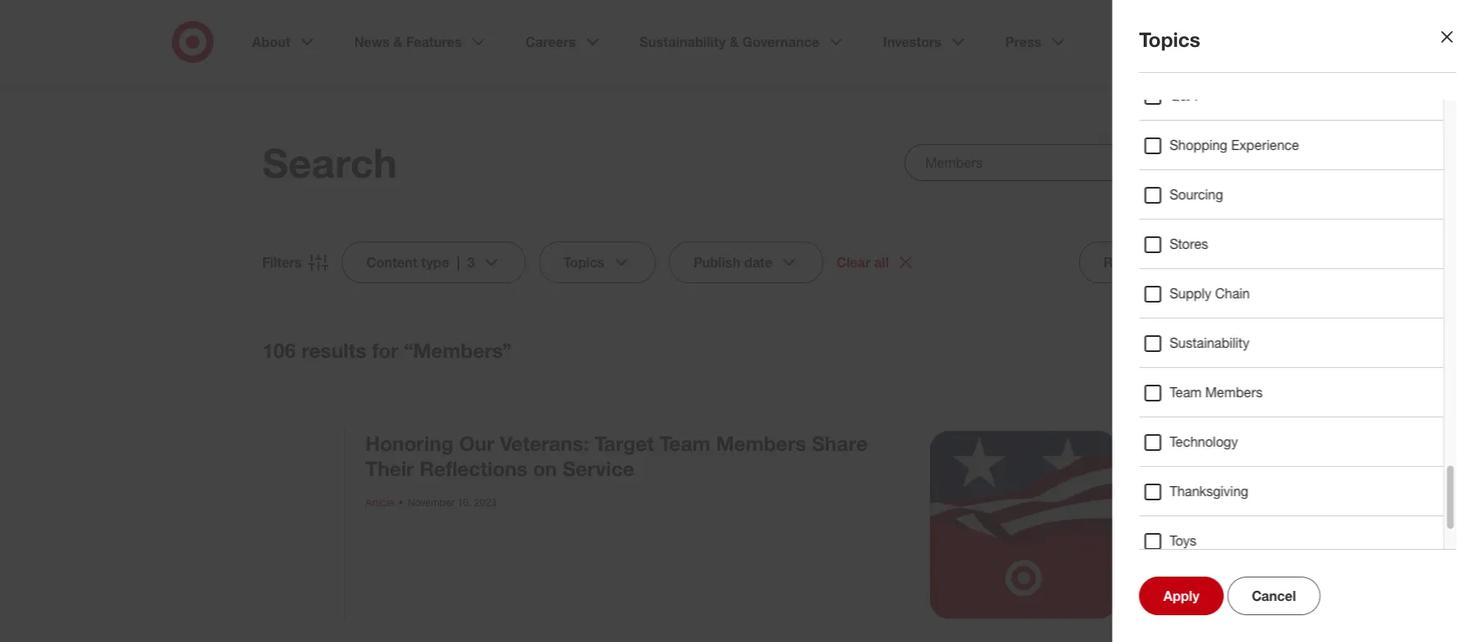 Task type: locate. For each thing, give the bounding box(es) containing it.
shopping experience
[[1170, 137, 1299, 153]]

1 horizontal spatial team
[[1170, 384, 1202, 400]]

Supply Chain checkbox
[[1143, 284, 1163, 304]]

target
[[595, 431, 654, 456]]

members down sustainability
[[1206, 384, 1263, 400]]

supply
[[1170, 285, 1212, 301]]

clear all button
[[837, 252, 916, 272]]

stores
[[1170, 236, 1208, 252]]

0 vertical spatial topics
[[1140, 27, 1201, 52]]

0 horizontal spatial topics
[[564, 254, 605, 270]]

106 results for "members"
[[262, 338, 512, 363]]

topics inside "topics" dialog
[[1140, 27, 1201, 52]]

publish date
[[694, 254, 773, 270]]

1 vertical spatial topics
[[564, 254, 605, 270]]

0 horizontal spatial members
[[716, 431, 807, 456]]

1 vertical spatial members
[[716, 431, 807, 456]]

all
[[875, 254, 890, 270]]

topics
[[1140, 27, 1201, 52], [564, 254, 605, 270]]

team inside honoring our veterans: target team members share their reflections on service
[[660, 431, 711, 456]]

Thanksgiving checkbox
[[1143, 482, 1163, 502]]

team
[[1170, 384, 1202, 400], [660, 431, 711, 456]]

1 horizontal spatial topics
[[1140, 27, 1201, 52]]

Team Members checkbox
[[1143, 383, 1163, 403]]

team right target
[[660, 431, 711, 456]]

content
[[366, 254, 418, 270]]

1 horizontal spatial members
[[1206, 384, 1263, 400]]

publish date button
[[669, 241, 824, 283]]

a graphic of a red, white and blue flag with white stars and the target logo. image
[[930, 431, 1118, 619]]

veterans:
[[500, 431, 589, 456]]

supply chain
[[1170, 285, 1250, 301]]

content type  |  3
[[366, 254, 475, 270]]

thanksgiving
[[1170, 483, 1249, 499]]

Shopping Experience checkbox
[[1143, 136, 1163, 156]]

date
[[744, 254, 773, 270]]

on
[[533, 456, 557, 481]]

their
[[366, 456, 414, 481]]

0 vertical spatial team
[[1170, 384, 1202, 400]]

november
[[408, 496, 455, 508]]

team inside "topics" dialog
[[1170, 384, 1202, 400]]

members
[[1206, 384, 1263, 400], [716, 431, 807, 456]]

1 vertical spatial team
[[660, 431, 711, 456]]

"members"
[[404, 338, 512, 363]]

team members
[[1170, 384, 1263, 400]]

clear all
[[837, 254, 890, 270]]

106
[[262, 338, 296, 363]]

honoring
[[366, 431, 454, 456]]

0 horizontal spatial team
[[660, 431, 711, 456]]

q&a
[[1170, 87, 1197, 104]]

cancel button
[[1228, 577, 1321, 615]]

members left the share on the bottom right of the page
[[716, 431, 807, 456]]

service
[[563, 456, 635, 481]]

team right the team members option
[[1170, 384, 1202, 400]]

sourcing
[[1170, 186, 1223, 202]]

0 vertical spatial members
[[1206, 384, 1263, 400]]



Task type: describe. For each thing, give the bounding box(es) containing it.
results
[[302, 338, 367, 363]]

cancel
[[1252, 588, 1297, 604]]

chain
[[1215, 285, 1250, 301]]

filters
[[262, 254, 302, 270]]

Technology checkbox
[[1143, 433, 1163, 453]]

honoring our veterans: target team members share their reflections on service
[[366, 431, 868, 481]]

content type  |  3 button
[[342, 241, 526, 283]]

honoring our veterans: target team members share their reflections on service link
[[366, 431, 868, 481]]

topics inside topics button
[[564, 254, 605, 270]]

for
[[372, 338, 399, 363]]

Q&A checkbox
[[1143, 86, 1163, 106]]

Search search field
[[905, 144, 1221, 181]]

our
[[459, 431, 495, 456]]

technology
[[1170, 433, 1238, 450]]

article
[[366, 496, 394, 508]]

10,
[[458, 496, 472, 508]]

search
[[262, 138, 397, 187]]

Sourcing checkbox
[[1143, 185, 1163, 205]]

clear
[[837, 254, 871, 270]]

apply
[[1164, 588, 1200, 604]]

toys
[[1170, 532, 1197, 549]]

publish
[[694, 254, 741, 270]]

share
[[812, 431, 868, 456]]

members inside "topics" dialog
[[1206, 384, 1263, 400]]

november 10, 2023
[[408, 496, 497, 508]]

topics dialog
[[0, 0, 1484, 642]]

sustainability
[[1170, 334, 1250, 351]]

members inside honoring our veterans: target team members share their reflections on service
[[716, 431, 807, 456]]

experience
[[1231, 137, 1299, 153]]

article link
[[366, 496, 394, 508]]

Toys checkbox
[[1143, 531, 1163, 552]]

topics button
[[540, 241, 656, 283]]

apply button
[[1140, 577, 1224, 615]]

Stores checkbox
[[1143, 235, 1163, 255]]

Sustainability checkbox
[[1143, 334, 1163, 354]]

2023
[[474, 496, 497, 508]]

shopping
[[1170, 137, 1228, 153]]

type  |  3
[[421, 254, 475, 270]]

reflections
[[420, 456, 528, 481]]



Task type: vqa. For each thing, say whether or not it's contained in the screenshot.
the Investors link
no



